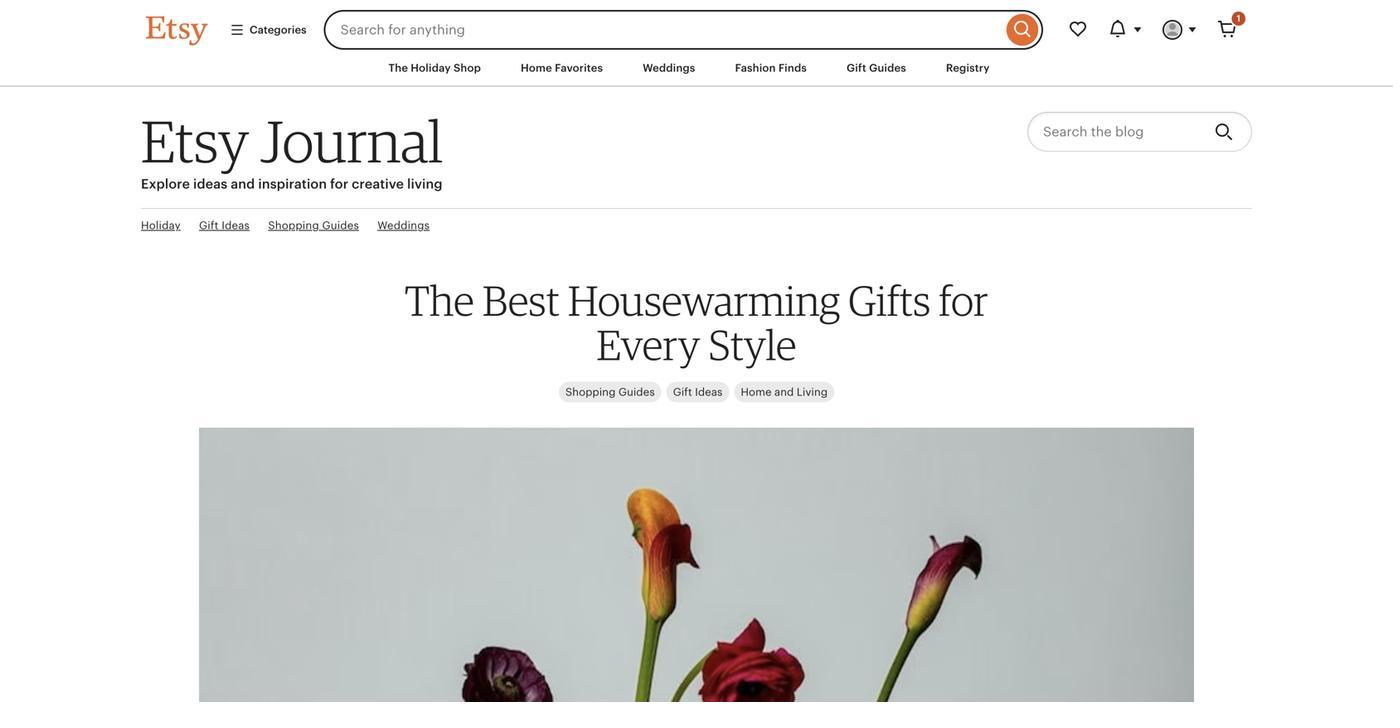 Task type: locate. For each thing, give the bounding box(es) containing it.
1 vertical spatial gift ideas link
[[667, 382, 729, 403]]

0 vertical spatial gift
[[847, 62, 867, 74]]

ideas
[[193, 177, 228, 192]]

Search for anything text field
[[324, 10, 1003, 50]]

1 vertical spatial guides
[[322, 220, 359, 232]]

the left best
[[405, 275, 474, 326]]

and left living
[[775, 386, 794, 399]]

2 vertical spatial gift
[[673, 386, 692, 399]]

weddings link down living
[[378, 218, 430, 233]]

for
[[330, 177, 349, 192], [939, 275, 989, 326]]

fashion finds
[[735, 62, 807, 74]]

1 horizontal spatial ideas
[[695, 386, 723, 399]]

ideas down style
[[695, 386, 723, 399]]

shopping guides link down inspiration
[[268, 218, 359, 233]]

gifts
[[849, 275, 931, 326]]

gift right finds
[[847, 62, 867, 74]]

guides down every
[[619, 386, 655, 399]]

1 horizontal spatial weddings
[[643, 62, 696, 74]]

1 vertical spatial and
[[775, 386, 794, 399]]

0 vertical spatial holiday
[[411, 62, 451, 74]]

1 vertical spatial gift
[[199, 220, 219, 232]]

0 horizontal spatial guides
[[322, 220, 359, 232]]

shopping guides link
[[268, 218, 359, 233], [559, 382, 662, 403]]

home left favorites
[[521, 62, 552, 74]]

0 horizontal spatial for
[[330, 177, 349, 192]]

gift ideas
[[199, 220, 250, 232], [673, 386, 723, 399]]

menu bar
[[116, 50, 1278, 87]]

0 horizontal spatial gift ideas link
[[199, 218, 250, 233]]

the left the shop
[[389, 62, 408, 74]]

1 horizontal spatial gift ideas
[[673, 386, 723, 399]]

0 horizontal spatial shopping guides
[[268, 220, 359, 232]]

none search field inside categories banner
[[324, 10, 1044, 50]]

guides left registry
[[869, 62, 907, 74]]

0 horizontal spatial shopping guides link
[[268, 218, 359, 233]]

gift down every
[[673, 386, 692, 399]]

0 vertical spatial gift ideas link
[[199, 218, 250, 233]]

holiday
[[411, 62, 451, 74], [141, 220, 181, 232]]

the inside the best housewarming gifts for every style
[[405, 275, 474, 326]]

weddings link
[[631, 53, 708, 83], [378, 218, 430, 233]]

0 vertical spatial guides
[[869, 62, 907, 74]]

finds
[[779, 62, 807, 74]]

1 horizontal spatial home
[[741, 386, 772, 399]]

weddings
[[643, 62, 696, 74], [378, 220, 430, 232]]

gift ideas link for home and living link
[[667, 382, 729, 403]]

weddings down living
[[378, 220, 430, 232]]

and right ideas
[[231, 177, 255, 192]]

for left creative
[[330, 177, 349, 192]]

0 horizontal spatial ideas
[[222, 220, 250, 232]]

1 vertical spatial weddings
[[378, 220, 430, 232]]

home for home and living
[[741, 386, 772, 399]]

2 vertical spatial guides
[[619, 386, 655, 399]]

1 horizontal spatial and
[[775, 386, 794, 399]]

0 horizontal spatial home
[[521, 62, 552, 74]]

the holiday shop link
[[376, 53, 494, 83]]

gift ideas link down every
[[667, 382, 729, 403]]

shopping
[[268, 220, 319, 232], [566, 386, 616, 399]]

0 vertical spatial weddings
[[643, 62, 696, 74]]

1 vertical spatial the
[[405, 275, 474, 326]]

living
[[797, 386, 828, 399]]

1 vertical spatial holiday
[[141, 220, 181, 232]]

1 vertical spatial for
[[939, 275, 989, 326]]

the for the best housewarming gifts for every style
[[405, 275, 474, 326]]

categories
[[250, 24, 307, 36]]

weddings down the search for anything 'text field'
[[643, 62, 696, 74]]

1 vertical spatial home
[[741, 386, 772, 399]]

shopping down every
[[566, 386, 616, 399]]

1 horizontal spatial gift ideas link
[[667, 382, 729, 403]]

0 vertical spatial gift ideas
[[199, 220, 250, 232]]

1 horizontal spatial shopping
[[566, 386, 616, 399]]

etsy
[[141, 106, 249, 176]]

0 horizontal spatial weddings
[[378, 220, 430, 232]]

0 horizontal spatial gift ideas
[[199, 220, 250, 232]]

shop
[[454, 62, 481, 74]]

1 horizontal spatial for
[[939, 275, 989, 326]]

0 vertical spatial and
[[231, 177, 255, 192]]

home and living
[[741, 386, 828, 399]]

ideas down ideas
[[222, 220, 250, 232]]

gift
[[847, 62, 867, 74], [199, 220, 219, 232], [673, 386, 692, 399]]

1 horizontal spatial shopping guides
[[566, 386, 655, 399]]

0 horizontal spatial and
[[231, 177, 255, 192]]

None search field
[[324, 10, 1044, 50]]

categories banner
[[116, 0, 1278, 50]]

0 vertical spatial weddings link
[[631, 53, 708, 83]]

2 horizontal spatial gift
[[847, 62, 867, 74]]

holiday link
[[141, 218, 181, 233]]

registry link
[[934, 53, 1003, 83]]

guides down creative
[[322, 220, 359, 232]]

gift ideas down every
[[673, 386, 723, 399]]

holiday left the shop
[[411, 62, 451, 74]]

gift ideas down ideas
[[199, 220, 250, 232]]

holiday down explore
[[141, 220, 181, 232]]

shopping guides link down every
[[559, 382, 662, 403]]

2 horizontal spatial guides
[[869, 62, 907, 74]]

shopping guides down inspiration
[[268, 220, 359, 232]]

categories button
[[217, 15, 319, 45]]

0 vertical spatial home
[[521, 62, 552, 74]]

shopping down inspiration
[[268, 220, 319, 232]]

home
[[521, 62, 552, 74], [741, 386, 772, 399]]

guides
[[869, 62, 907, 74], [322, 220, 359, 232], [619, 386, 655, 399]]

0 vertical spatial shopping guides
[[268, 220, 359, 232]]

the
[[389, 62, 408, 74], [405, 275, 474, 326]]

0 horizontal spatial weddings link
[[378, 218, 430, 233]]

shopping guides down every
[[566, 386, 655, 399]]

1 vertical spatial shopping guides link
[[559, 382, 662, 403]]

ideas
[[222, 220, 250, 232], [695, 386, 723, 399]]

housewarming
[[568, 275, 841, 326]]

shopping guides
[[268, 220, 359, 232], [566, 386, 655, 399]]

the for the holiday shop
[[389, 62, 408, 74]]

1 vertical spatial shopping
[[566, 386, 616, 399]]

gift ideas link
[[199, 218, 250, 233], [667, 382, 729, 403]]

1 vertical spatial weddings link
[[378, 218, 430, 233]]

guides for shopping guides link to the top
[[322, 220, 359, 232]]

the best housewarming gifts for every style
[[405, 275, 989, 370]]

gift ideas link down ideas
[[199, 218, 250, 233]]

1 horizontal spatial shopping guides link
[[559, 382, 662, 403]]

0 horizontal spatial shopping
[[268, 220, 319, 232]]

weddings link down the search for anything 'text field'
[[631, 53, 708, 83]]

home and living link
[[734, 382, 835, 403]]

style
[[709, 320, 797, 370]]

1 vertical spatial gift ideas
[[673, 386, 723, 399]]

for right "gifts"
[[939, 275, 989, 326]]

for inside the best housewarming gifts for every style
[[939, 275, 989, 326]]

1 horizontal spatial holiday
[[411, 62, 451, 74]]

home down style
[[741, 386, 772, 399]]

0 vertical spatial the
[[389, 62, 408, 74]]

and
[[231, 177, 255, 192], [775, 386, 794, 399]]

0 vertical spatial for
[[330, 177, 349, 192]]

gift down ideas
[[199, 220, 219, 232]]



Task type: describe. For each thing, give the bounding box(es) containing it.
favorites
[[555, 62, 603, 74]]

1 horizontal spatial weddings link
[[631, 53, 708, 83]]

living
[[407, 177, 443, 192]]

creative
[[352, 177, 404, 192]]

1 horizontal spatial guides
[[619, 386, 655, 399]]

1 vertical spatial shopping guides
[[566, 386, 655, 399]]

fashion finds link
[[723, 53, 820, 83]]

inspiration
[[258, 177, 327, 192]]

etsy journal link
[[141, 106, 443, 176]]

weddings for rightmost weddings link
[[643, 62, 696, 74]]

home for home favorites
[[521, 62, 552, 74]]

1 horizontal spatial gift
[[673, 386, 692, 399]]

gift ideas link for shopping guides link to the top
[[199, 218, 250, 233]]

and inside etsy journal explore ideas and inspiration for creative living
[[231, 177, 255, 192]]

0 horizontal spatial gift
[[199, 220, 219, 232]]

0 vertical spatial ideas
[[222, 220, 250, 232]]

0 vertical spatial shopping
[[268, 220, 319, 232]]

best
[[483, 275, 560, 326]]

journal
[[260, 106, 443, 176]]

1
[[1237, 13, 1241, 24]]

home favorites
[[521, 62, 603, 74]]

1 vertical spatial ideas
[[695, 386, 723, 399]]

menu bar containing the holiday shop
[[116, 50, 1278, 87]]

Search the blog text field
[[1028, 112, 1202, 152]]

gift guides link
[[835, 53, 919, 83]]

1 link
[[1208, 10, 1248, 50]]

for inside etsy journal explore ideas and inspiration for creative living
[[330, 177, 349, 192]]

the holiday shop
[[389, 62, 481, 74]]

explore
[[141, 177, 190, 192]]

home favorites link
[[509, 53, 616, 83]]

fashion
[[735, 62, 776, 74]]

best housewarming gift ideas: an image showing numerous modern handmade ceramic flower vases in muted colors from etsy image
[[199, 418, 1195, 703]]

gift guides
[[847, 62, 907, 74]]

every
[[597, 320, 700, 370]]

etsy journal explore ideas and inspiration for creative living
[[141, 106, 443, 192]]

registry
[[946, 62, 990, 74]]

guides for gift guides link
[[869, 62, 907, 74]]

0 vertical spatial shopping guides link
[[268, 218, 359, 233]]

0 horizontal spatial holiday
[[141, 220, 181, 232]]

weddings for the leftmost weddings link
[[378, 220, 430, 232]]



Task type: vqa. For each thing, say whether or not it's contained in the screenshot.
Explore
yes



